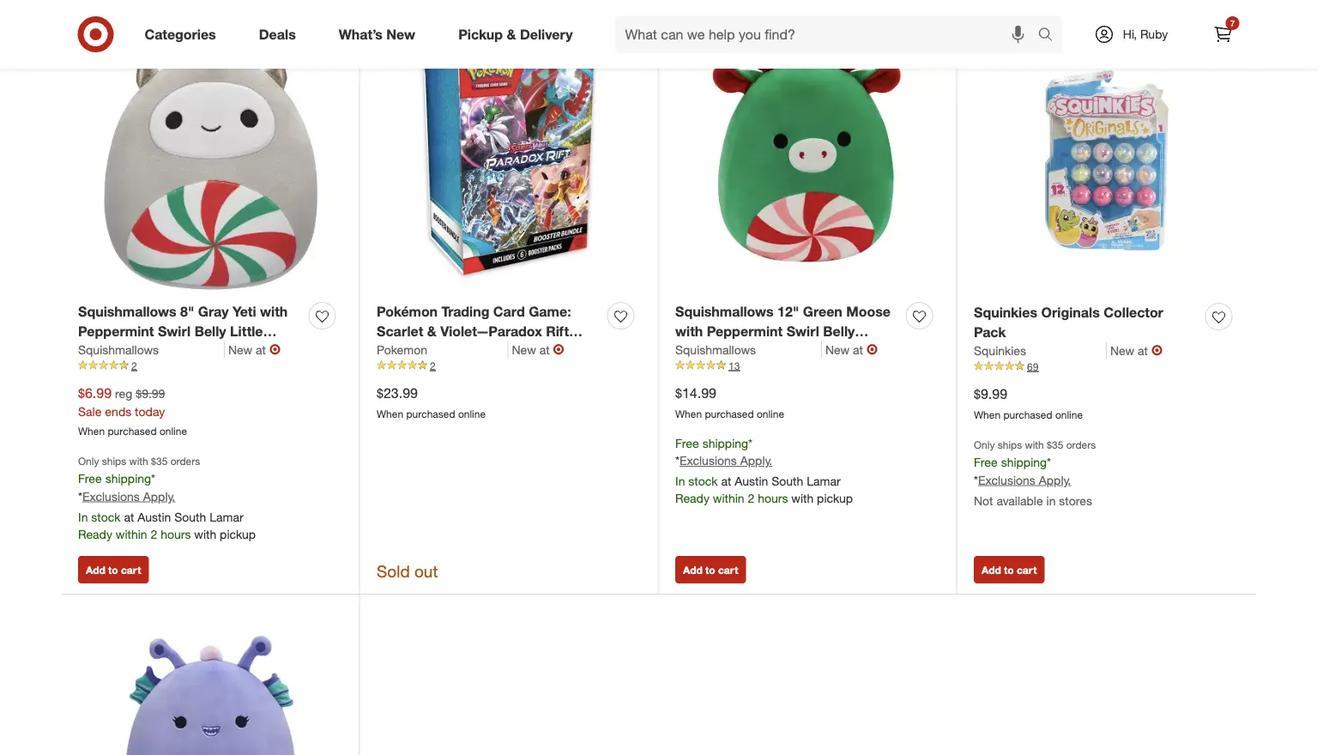 Task type: locate. For each thing, give the bounding box(es) containing it.
1 horizontal spatial add to cart
[[683, 563, 738, 576]]

when down sale
[[78, 424, 105, 437]]

$9.99 up today
[[136, 386, 165, 401]]

* down $14.99
[[675, 453, 680, 468]]

orders inside the only ships with $35 orders free shipping * * exclusions apply. in stock at  austin south lamar ready within 2 hours with pickup
[[171, 454, 200, 467]]

¬ for squinkies originals collector pack
[[1152, 342, 1163, 359]]

online down the bundle
[[458, 407, 486, 420]]

free up "not"
[[974, 454, 998, 469]]

cart for medium
[[718, 563, 738, 576]]

medium
[[675, 342, 728, 359]]

online down 69 link
[[1055, 408, 1083, 421]]

$9.99 down pack at the right of page
[[974, 385, 1007, 402]]

shipping for squinkies originals collector pack
[[1001, 454, 1047, 469]]

1 horizontal spatial within
[[713, 491, 744, 506]]

¬
[[269, 341, 281, 358], [553, 341, 564, 358], [867, 341, 878, 358], [1152, 342, 1163, 359]]

purchased inside $6.99 reg $9.99 sale ends today when purchased online
[[108, 424, 157, 437]]

pokémon trading card game: scarlet & violet—paradox rift booster bundle image
[[377, 28, 641, 292], [377, 28, 641, 292]]

0 vertical spatial squinkies
[[974, 304, 1037, 321]]

squishmallows 12" green moose with peppermint swirl belly medium plush image
[[675, 28, 940, 292], [675, 28, 940, 292]]

2 link down the little
[[78, 358, 342, 373]]

add for medium
[[683, 563, 703, 576]]

orders inside only ships with $35 orders free shipping * * exclusions apply. not available in stores
[[1066, 438, 1096, 451]]

0 horizontal spatial squishmallows link
[[78, 341, 225, 358]]

purchased inside $9.99 when purchased online
[[1004, 408, 1053, 421]]

plush for squishmallows 12" green moose with peppermint swirl belly medium plush
[[732, 342, 768, 359]]

0 horizontal spatial in
[[78, 509, 88, 524]]

squinkies up pack at the right of page
[[974, 304, 1037, 321]]

1 horizontal spatial 2 link
[[377, 358, 641, 373]]

plush up $6.99
[[78, 342, 114, 359]]

card
[[493, 303, 525, 320]]

sold out element
[[377, 560, 438, 583]]

0 vertical spatial exclusions apply. link
[[680, 453, 773, 468]]

1 vertical spatial stock
[[91, 509, 121, 524]]

2 horizontal spatial to
[[1004, 563, 1014, 576]]

pickup inside the free shipping * * exclusions apply. in stock at  austin south lamar ready within 2 hours with pickup
[[817, 491, 853, 506]]

ships for squinkies originals collector pack
[[998, 438, 1022, 451]]

1 belly from the left
[[194, 323, 226, 340]]

1 vertical spatial within
[[116, 526, 147, 541]]

ships down ends
[[102, 454, 126, 467]]

squishmallows
[[78, 303, 176, 320], [675, 303, 774, 320], [78, 342, 159, 357], [675, 342, 756, 357]]

pokemon link
[[377, 341, 508, 358]]

in
[[675, 474, 685, 489], [78, 509, 88, 524]]

new down the little
[[228, 342, 252, 357]]

swirl for 8"
[[158, 323, 191, 340]]

0 horizontal spatial peppermint
[[78, 323, 154, 340]]

to for little
[[108, 563, 118, 576]]

1 vertical spatial shipping
[[1001, 454, 1047, 469]]

0 horizontal spatial shipping
[[105, 471, 151, 486]]

squishmallows up 13 in the right top of the page
[[675, 342, 756, 357]]

* down $14.99 when purchased online
[[748, 435, 753, 450]]

1 vertical spatial pickup
[[220, 526, 256, 541]]

1 $9.99 from the left
[[974, 385, 1007, 402]]

categories link
[[130, 15, 237, 53]]

0 horizontal spatial 2 link
[[78, 358, 342, 373]]

exclusions inside the free shipping * * exclusions apply. in stock at  austin south lamar ready within 2 hours with pickup
[[680, 453, 737, 468]]

0 vertical spatial only
[[974, 438, 995, 451]]

apply. down $14.99 when purchased online
[[740, 453, 773, 468]]

$14.99 when purchased online
[[675, 385, 784, 420]]

purchased down $14.99
[[705, 407, 754, 420]]

0 vertical spatial $35
[[1047, 438, 1064, 451]]

plush inside "squishmallows 12" green moose with peppermint swirl belly medium plush"
[[732, 342, 768, 359]]

only for squinkies originals collector pack
[[974, 438, 995, 451]]

free
[[675, 435, 699, 450], [974, 454, 998, 469], [78, 471, 102, 486]]

$35 for squinkies originals collector pack
[[1047, 438, 1064, 451]]

0 vertical spatial ships
[[998, 438, 1022, 451]]

swirl inside squishmallows 8" gray yeti with peppermint swirl belly little plush
[[158, 323, 191, 340]]

1 vertical spatial exclusions
[[978, 472, 1036, 487]]

1 vertical spatial squinkies
[[974, 343, 1026, 358]]

online inside $6.99 reg $9.99 sale ends today when purchased online
[[160, 424, 187, 437]]

only ships with $35 orders free shipping * * exclusions apply. not available in stores
[[974, 438, 1096, 508]]

only inside the only ships with $35 orders free shipping * * exclusions apply. in stock at  austin south lamar ready within 2 hours with pickup
[[78, 454, 99, 467]]

within inside the free shipping * * exclusions apply. in stock at  austin south lamar ready within 2 hours with pickup
[[713, 491, 744, 506]]

to for medium
[[705, 563, 715, 576]]

stock inside the free shipping * * exclusions apply. in stock at  austin south lamar ready within 2 hours with pickup
[[688, 474, 718, 489]]

squishmallows inside squishmallows 8" gray yeti with peppermint swirl belly little plush
[[78, 303, 176, 320]]

at for pokémon trading card game: scarlet & violet—paradox rift booster bundle
[[539, 342, 550, 357]]

apply. for squinkies originals collector pack
[[1039, 472, 1071, 487]]

apply. for squishmallows 8" gray yeti with peppermint swirl belly little plush
[[143, 489, 175, 504]]

1 add from the left
[[86, 563, 105, 576]]

exclusions down ends
[[82, 489, 140, 504]]

exclusions down $14.99 when purchased online
[[680, 453, 737, 468]]

0 horizontal spatial lamar
[[209, 509, 243, 524]]

1 horizontal spatial peppermint
[[707, 323, 783, 340]]

stock
[[688, 474, 718, 489], [91, 509, 121, 524]]

apply.
[[740, 453, 773, 468], [1039, 472, 1071, 487], [143, 489, 175, 504]]

categories
[[145, 26, 216, 43]]

2 2 link from the left
[[377, 358, 641, 373]]

1 horizontal spatial austin
[[735, 474, 768, 489]]

1 vertical spatial exclusions apply. link
[[978, 472, 1071, 487]]

1 vertical spatial south
[[174, 509, 206, 524]]

when up only ships with $35 orders free shipping * * exclusions apply. not available in stores in the bottom right of the page
[[974, 408, 1001, 421]]

1 squishmallows link from the left
[[78, 341, 225, 358]]

&
[[507, 26, 516, 43], [427, 323, 437, 340]]

apply. inside only ships with $35 orders free shipping * * exclusions apply. not available in stores
[[1039, 472, 1071, 487]]

belly
[[194, 323, 226, 340], [823, 323, 855, 340]]

when down $14.99
[[675, 407, 702, 420]]

1 vertical spatial austin
[[138, 509, 171, 524]]

only down sale
[[78, 454, 99, 467]]

online down today
[[160, 424, 187, 437]]

swirl inside "squishmallows 12" green moose with peppermint swirl belly medium plush"
[[787, 323, 819, 340]]

2 horizontal spatial add
[[982, 563, 1001, 576]]

peppermint up reg
[[78, 323, 154, 340]]

within
[[713, 491, 744, 506], [116, 526, 147, 541]]

1 horizontal spatial pickup
[[817, 491, 853, 506]]

hours inside the free shipping * * exclusions apply. in stock at  austin south lamar ready within 2 hours with pickup
[[758, 491, 788, 506]]

add to cart
[[86, 563, 141, 576], [683, 563, 738, 576], [982, 563, 1037, 576]]

1 horizontal spatial only
[[974, 438, 995, 451]]

online inside $9.99 when purchased online
[[1055, 408, 1083, 421]]

belly inside "squishmallows 12" green moose with peppermint swirl belly medium plush"
[[823, 323, 855, 340]]

0 vertical spatial in
[[675, 474, 685, 489]]

add to cart button
[[78, 556, 149, 583], [675, 556, 746, 583], [974, 556, 1045, 583]]

in inside the only ships with $35 orders free shipping * * exclusions apply. in stock at  austin south lamar ready within 2 hours with pickup
[[78, 509, 88, 524]]

peppermint up 13 in the right top of the page
[[707, 323, 783, 340]]

pickup & delivery
[[458, 26, 573, 43]]

1 horizontal spatial lamar
[[807, 474, 841, 489]]

purchased inside $14.99 when purchased online
[[705, 407, 754, 420]]

to
[[108, 563, 118, 576], [705, 563, 715, 576], [1004, 563, 1014, 576]]

new at ¬
[[228, 341, 281, 358], [512, 341, 564, 358], [825, 341, 878, 358], [1110, 342, 1163, 359]]

squishmallows link for 8"
[[78, 341, 225, 358]]

austin inside the free shipping * * exclusions apply. in stock at  austin south lamar ready within 2 hours with pickup
[[735, 474, 768, 489]]

1 horizontal spatial exclusions
[[680, 453, 737, 468]]

1 vertical spatial hours
[[161, 526, 191, 541]]

ships for squishmallows 8" gray yeti with peppermint swirl belly little plush
[[102, 454, 126, 467]]

0 vertical spatial stock
[[688, 474, 718, 489]]

peppermint
[[78, 323, 154, 340], [707, 323, 783, 340]]

exclusions apply. link down $14.99 when purchased online
[[680, 453, 773, 468]]

online
[[458, 407, 486, 420], [757, 407, 784, 420], [1055, 408, 1083, 421], [160, 424, 187, 437]]

orders up the 'stores'
[[1066, 438, 1096, 451]]

2 belly from the left
[[823, 323, 855, 340]]

2 vertical spatial exclusions apply. link
[[82, 489, 175, 504]]

orders for 8"
[[171, 454, 200, 467]]

0 horizontal spatial exclusions
[[82, 489, 140, 504]]

peppermint inside squishmallows 8" gray yeti with peppermint swirl belly little plush
[[78, 323, 154, 340]]

shipping inside only ships with $35 orders free shipping * * exclusions apply. not available in stores
[[1001, 454, 1047, 469]]

free inside the only ships with $35 orders free shipping * * exclusions apply. in stock at  austin south lamar ready within 2 hours with pickup
[[78, 471, 102, 486]]

austin
[[735, 474, 768, 489], [138, 509, 171, 524]]

1 peppermint from the left
[[78, 323, 154, 340]]

1 2 link from the left
[[78, 358, 342, 373]]

2 swirl from the left
[[787, 323, 819, 340]]

1 horizontal spatial hours
[[758, 491, 788, 506]]

ships inside the only ships with $35 orders free shipping * * exclusions apply. in stock at  austin south lamar ready within 2 hours with pickup
[[102, 454, 126, 467]]

squishmallows 12" green moose with peppermint swirl belly medium plush
[[675, 303, 891, 359]]

add to cart button for medium
[[675, 556, 746, 583]]

& inside pokémon trading card game: scarlet & violet—paradox rift booster bundle
[[427, 323, 437, 340]]

1 horizontal spatial orders
[[1066, 438, 1096, 451]]

2
[[131, 359, 137, 372], [430, 359, 436, 372], [748, 491, 755, 506], [151, 526, 157, 541]]

0 vertical spatial lamar
[[807, 474, 841, 489]]

new at ¬ down moose
[[825, 341, 878, 358]]

plush inside squishmallows 8" gray yeti with peppermint swirl belly little plush
[[78, 342, 114, 359]]

squishmallows link up 13 in the right top of the page
[[675, 341, 822, 358]]

not
[[974, 493, 993, 508]]

apply. inside the only ships with $35 orders free shipping * * exclusions apply. in stock at  austin south lamar ready within 2 hours with pickup
[[143, 489, 175, 504]]

0 horizontal spatial stock
[[91, 509, 121, 524]]

1 to from the left
[[108, 563, 118, 576]]

0 horizontal spatial add
[[86, 563, 105, 576]]

swirl for 12"
[[787, 323, 819, 340]]

scarlet
[[377, 323, 423, 340]]

1 vertical spatial only
[[78, 454, 99, 467]]

1 vertical spatial $35
[[151, 454, 168, 467]]

squinkies
[[974, 304, 1037, 321], [974, 343, 1026, 358]]

new up 13 link
[[825, 342, 850, 357]]

1 horizontal spatial add to cart button
[[675, 556, 746, 583]]

2 plush from the left
[[732, 342, 768, 359]]

purchased down $23.99
[[406, 407, 455, 420]]

What can we help you find? suggestions appear below search field
[[615, 15, 1042, 53]]

2 vertical spatial free
[[78, 471, 102, 486]]

squishmallows link up reg
[[78, 341, 225, 358]]

exclusions apply. link
[[680, 453, 773, 468], [978, 472, 1071, 487], [82, 489, 175, 504]]

1 swirl from the left
[[158, 323, 191, 340]]

with inside the free shipping * * exclusions apply. in stock at  austin south lamar ready within 2 hours with pickup
[[791, 491, 814, 506]]

0 horizontal spatial austin
[[138, 509, 171, 524]]

1 add to cart button from the left
[[78, 556, 149, 583]]

1 squinkies from the top
[[974, 304, 1037, 321]]

squishmallows inside "squishmallows 12" green moose with peppermint swirl belly medium plush"
[[675, 303, 774, 320]]

online inside $14.99 when purchased online
[[757, 407, 784, 420]]

swirl down 12"
[[787, 323, 819, 340]]

stock inside the only ships with $35 orders free shipping * * exclusions apply. in stock at  austin south lamar ready within 2 hours with pickup
[[91, 509, 121, 524]]

0 horizontal spatial to
[[108, 563, 118, 576]]

ships down $9.99 when purchased online
[[998, 438, 1022, 451]]

online for $9.99
[[1055, 408, 1083, 421]]

plush
[[78, 342, 114, 359], [732, 342, 768, 359]]

1 horizontal spatial cart
[[718, 563, 738, 576]]

& up pokemon link
[[427, 323, 437, 340]]

0 horizontal spatial $35
[[151, 454, 168, 467]]

exclusions apply. link down $6.99 reg $9.99 sale ends today when purchased online
[[82, 489, 175, 504]]

squishmallows 12" roboyo purple water alien medium plush image
[[78, 611, 342, 755], [78, 611, 342, 755]]

12"
[[778, 303, 799, 320]]

lamar
[[807, 474, 841, 489], [209, 509, 243, 524]]

peppermint inside "squishmallows 12" green moose with peppermint swirl belly medium plush"
[[707, 323, 783, 340]]

new for booster
[[512, 342, 536, 357]]

new at ¬ up 69 link
[[1110, 342, 1163, 359]]

1 vertical spatial apply.
[[1039, 472, 1071, 487]]

exclusions up available
[[978, 472, 1036, 487]]

squishmallows up reg
[[78, 342, 159, 357]]

new for medium
[[825, 342, 850, 357]]

2 squishmallows link from the left
[[675, 341, 822, 358]]

when inside $9.99 when purchased online
[[974, 408, 1001, 421]]

$35 inside only ships with $35 orders free shipping * * exclusions apply. not available in stores
[[1047, 438, 1064, 451]]

when down $23.99
[[377, 407, 403, 420]]

1 horizontal spatial ships
[[998, 438, 1022, 451]]

little
[[230, 323, 263, 340]]

when
[[377, 407, 403, 420], [675, 407, 702, 420], [974, 408, 1001, 421], [78, 424, 105, 437]]

1 cart from the left
[[121, 563, 141, 576]]

exclusions apply. link for squinkies originals collector pack
[[978, 472, 1071, 487]]

$9.99
[[974, 385, 1007, 402], [136, 386, 165, 401]]

free down sale
[[78, 471, 102, 486]]

1 horizontal spatial in
[[675, 474, 685, 489]]

exclusions apply. link up available
[[978, 472, 1071, 487]]

purchased inside $23.99 when purchased online
[[406, 407, 455, 420]]

shipping up available
[[1001, 454, 1047, 469]]

1 horizontal spatial apply.
[[740, 453, 773, 468]]

originals
[[1041, 304, 1100, 321]]

2 horizontal spatial shipping
[[1001, 454, 1047, 469]]

search button
[[1030, 15, 1071, 57]]

0 horizontal spatial orders
[[171, 454, 200, 467]]

0 vertical spatial hours
[[758, 491, 788, 506]]

only inside only ships with $35 orders free shipping * * exclusions apply. not available in stores
[[974, 438, 995, 451]]

exclusions
[[680, 453, 737, 468], [978, 472, 1036, 487], [82, 489, 140, 504]]

0 vertical spatial austin
[[735, 474, 768, 489]]

squinkies for squinkies
[[974, 343, 1026, 358]]

1 horizontal spatial plush
[[732, 342, 768, 359]]

shipping
[[702, 435, 748, 450], [1001, 454, 1047, 469], [105, 471, 151, 486]]

0 horizontal spatial ready
[[78, 526, 112, 541]]

0 horizontal spatial only
[[78, 454, 99, 467]]

squishmallows up medium
[[675, 303, 774, 320]]

ready
[[675, 491, 710, 506], [78, 526, 112, 541]]

0 vertical spatial pickup
[[817, 491, 853, 506]]

¬ for squishmallows 8" gray yeti with peppermint swirl belly little plush
[[269, 341, 281, 358]]

exclusions for squishmallows 8" gray yeti with peppermint swirl belly little plush
[[82, 489, 140, 504]]

out
[[414, 562, 438, 582]]

2 cart from the left
[[718, 563, 738, 576]]

belly down "gray"
[[194, 323, 226, 340]]

belly inside squishmallows 8" gray yeti with peppermint swirl belly little plush
[[194, 323, 226, 340]]

squinkies down pack at the right of page
[[974, 343, 1026, 358]]

2 squinkies from the top
[[974, 343, 1026, 358]]

2 vertical spatial exclusions
[[82, 489, 140, 504]]

$9.99 when purchased online
[[974, 385, 1083, 421]]

0 horizontal spatial swirl
[[158, 323, 191, 340]]

when inside $6.99 reg $9.99 sale ends today when purchased online
[[78, 424, 105, 437]]

1 horizontal spatial swirl
[[787, 323, 819, 340]]

1 horizontal spatial &
[[507, 26, 516, 43]]

0 horizontal spatial south
[[174, 509, 206, 524]]

ships
[[998, 438, 1022, 451], [102, 454, 126, 467]]

1 plush from the left
[[78, 342, 114, 359]]

0 horizontal spatial cart
[[121, 563, 141, 576]]

$6.99
[[78, 385, 112, 401]]

south inside the free shipping * * exclusions apply. in stock at  austin south lamar ready within 2 hours with pickup
[[772, 474, 803, 489]]

squinkies originals collector pack image
[[974, 28, 1239, 293], [974, 28, 1239, 293]]

2 link down violet—paradox
[[377, 358, 641, 373]]

today
[[135, 404, 165, 419]]

1 horizontal spatial $9.99
[[974, 385, 1007, 402]]

0 horizontal spatial exclusions apply. link
[[82, 489, 175, 504]]

1 horizontal spatial squishmallows link
[[675, 341, 822, 358]]

pickup
[[817, 491, 853, 506], [220, 526, 256, 541]]

at
[[256, 342, 266, 357], [539, 342, 550, 357], [853, 342, 863, 357], [1138, 343, 1148, 358], [721, 474, 731, 489], [124, 509, 134, 524]]

new at ¬ down the little
[[228, 341, 281, 358]]

squishmallows for 12"'s squishmallows link
[[675, 342, 756, 357]]

shipping down $6.99 reg $9.99 sale ends today when purchased online
[[105, 471, 151, 486]]

plush right medium
[[732, 342, 768, 359]]

add to cart for medium
[[683, 563, 738, 576]]

hours inside the only ships with $35 orders free shipping * * exclusions apply. in stock at  austin south lamar ready within 2 hours with pickup
[[161, 526, 191, 541]]

squinkies inside squinkies originals collector pack
[[974, 304, 1037, 321]]

only up "not"
[[974, 438, 995, 451]]

when for $14.99
[[675, 407, 702, 420]]

$35 down $9.99 when purchased online
[[1047, 438, 1064, 451]]

3 to from the left
[[1004, 563, 1014, 576]]

2 $9.99 from the left
[[136, 386, 165, 401]]

with inside only ships with $35 orders free shipping * * exclusions apply. not available in stores
[[1025, 438, 1044, 451]]

orders
[[1066, 438, 1096, 451], [171, 454, 200, 467]]

only
[[974, 438, 995, 451], [78, 454, 99, 467]]

0 vertical spatial orders
[[1066, 438, 1096, 451]]

2 vertical spatial apply.
[[143, 489, 175, 504]]

online for $14.99
[[757, 407, 784, 420]]

squinkies link
[[974, 342, 1107, 359]]

0 horizontal spatial ships
[[102, 454, 126, 467]]

search
[[1030, 28, 1071, 44]]

swirl
[[158, 323, 191, 340], [787, 323, 819, 340]]

deals link
[[244, 15, 317, 53]]

new right what's
[[386, 26, 415, 43]]

3 add to cart from the left
[[982, 563, 1037, 576]]

exclusions inside the only ships with $35 orders free shipping * * exclusions apply. in stock at  austin south lamar ready within 2 hours with pickup
[[82, 489, 140, 504]]

belly down green
[[823, 323, 855, 340]]

squishmallows link
[[78, 341, 225, 358], [675, 341, 822, 358]]

1 horizontal spatial ready
[[675, 491, 710, 506]]

$9.99 inside $6.99 reg $9.99 sale ends today when purchased online
[[136, 386, 165, 401]]

free for squishmallows 8" gray yeti with peppermint swirl belly little plush
[[78, 471, 102, 486]]

1 add to cart from the left
[[86, 563, 141, 576]]

2 horizontal spatial exclusions apply. link
[[978, 472, 1071, 487]]

0 vertical spatial shipping
[[702, 435, 748, 450]]

squishmallows for 8"'s squishmallows link
[[78, 342, 159, 357]]

add
[[86, 563, 105, 576], [683, 563, 703, 576], [982, 563, 1001, 576]]

$35 down today
[[151, 454, 168, 467]]

new at ¬ down rift
[[512, 341, 564, 358]]

2 horizontal spatial cart
[[1017, 563, 1037, 576]]

swirl down 8"
[[158, 323, 191, 340]]

$35 inside the only ships with $35 orders free shipping * * exclusions apply. in stock at  austin south lamar ready within 2 hours with pickup
[[151, 454, 168, 467]]

0 horizontal spatial within
[[116, 526, 147, 541]]

1 horizontal spatial to
[[705, 563, 715, 576]]

shipping down $14.99 when purchased online
[[702, 435, 748, 450]]

2 add from the left
[[683, 563, 703, 576]]

hours
[[758, 491, 788, 506], [161, 526, 191, 541]]

sale
[[78, 404, 102, 419]]

8"
[[180, 303, 194, 320]]

2 to from the left
[[705, 563, 715, 576]]

apply. down today
[[143, 489, 175, 504]]

orders down $6.99 reg $9.99 sale ends today when purchased online
[[171, 454, 200, 467]]

with inside squishmallows 8" gray yeti with peppermint swirl belly little plush
[[260, 303, 288, 320]]

ships inside only ships with $35 orders free shipping * * exclusions apply. not available in stores
[[998, 438, 1022, 451]]

2 vertical spatial shipping
[[105, 471, 151, 486]]

2 horizontal spatial free
[[974, 454, 998, 469]]

0 horizontal spatial belly
[[194, 323, 226, 340]]

1 vertical spatial lamar
[[209, 509, 243, 524]]

*
[[748, 435, 753, 450], [675, 453, 680, 468], [1047, 454, 1051, 469], [151, 471, 155, 486], [974, 472, 978, 487], [78, 489, 82, 504]]

purchased down ends
[[108, 424, 157, 437]]

squishmallows 12" green moose with peppermint swirl belly medium plush link
[[675, 302, 899, 359]]

2 peppermint from the left
[[707, 323, 783, 340]]

1 horizontal spatial free
[[675, 435, 699, 450]]

& right pickup at left top
[[507, 26, 516, 43]]

ready inside the only ships with $35 orders free shipping * * exclusions apply. in stock at  austin south lamar ready within 2 hours with pickup
[[78, 526, 112, 541]]

2 horizontal spatial add to cart
[[982, 563, 1037, 576]]

0 horizontal spatial apply.
[[143, 489, 175, 504]]

free inside only ships with $35 orders free shipping * * exclusions apply. not available in stores
[[974, 454, 998, 469]]

exclusions inside only ships with $35 orders free shipping * * exclusions apply. not available in stores
[[978, 472, 1036, 487]]

new for little
[[228, 342, 252, 357]]

free for squinkies originals collector pack
[[974, 454, 998, 469]]

reg
[[115, 386, 132, 401]]

2 add to cart from the left
[[683, 563, 738, 576]]

0 vertical spatial apply.
[[740, 453, 773, 468]]

0 horizontal spatial add to cart button
[[78, 556, 149, 583]]

online inside $23.99 when purchased online
[[458, 407, 486, 420]]

2 add to cart button from the left
[[675, 556, 746, 583]]

add for little
[[86, 563, 105, 576]]

0 vertical spatial exclusions
[[680, 453, 737, 468]]

only for squishmallows 8" gray yeti with peppermint swirl belly little plush
[[78, 454, 99, 467]]

when for $9.99
[[974, 408, 1001, 421]]

when inside $23.99 when purchased online
[[377, 407, 403, 420]]

1 vertical spatial ready
[[78, 526, 112, 541]]

1 vertical spatial free
[[974, 454, 998, 469]]

delivery
[[520, 26, 573, 43]]

purchased down 69
[[1004, 408, 1053, 421]]

apply. up in
[[1039, 472, 1071, 487]]

cart
[[121, 563, 141, 576], [718, 563, 738, 576], [1017, 563, 1037, 576]]

1 horizontal spatial south
[[772, 474, 803, 489]]

0 vertical spatial within
[[713, 491, 744, 506]]

1 vertical spatial orders
[[171, 454, 200, 467]]

what's
[[339, 26, 383, 43]]

3 cart from the left
[[1017, 563, 1037, 576]]

with
[[260, 303, 288, 320], [675, 323, 703, 340], [1025, 438, 1044, 451], [129, 454, 148, 467], [791, 491, 814, 506], [194, 526, 216, 541]]

online up the free shipping * * exclusions apply. in stock at  austin south lamar ready within 2 hours with pickup
[[757, 407, 784, 420]]

when for $23.99
[[377, 407, 403, 420]]

2 horizontal spatial apply.
[[1039, 472, 1071, 487]]

1 horizontal spatial $35
[[1047, 438, 1064, 451]]

$35
[[1047, 438, 1064, 451], [151, 454, 168, 467]]

free down $14.99
[[675, 435, 699, 450]]

bundle
[[432, 342, 478, 359]]

0 horizontal spatial plush
[[78, 342, 114, 359]]

1 vertical spatial &
[[427, 323, 437, 340]]

1 horizontal spatial shipping
[[702, 435, 748, 450]]

new
[[386, 26, 415, 43], [228, 342, 252, 357], [512, 342, 536, 357], [825, 342, 850, 357], [1110, 343, 1135, 358]]

new down violet—paradox
[[512, 342, 536, 357]]

$9.99 inside $9.99 when purchased online
[[974, 385, 1007, 402]]

purchased
[[406, 407, 455, 420], [705, 407, 754, 420], [1004, 408, 1053, 421], [108, 424, 157, 437]]

within inside the only ships with $35 orders free shipping * * exclusions apply. in stock at  austin south lamar ready within 2 hours with pickup
[[116, 526, 147, 541]]

1 horizontal spatial add
[[683, 563, 703, 576]]

squishmallows left 8"
[[78, 303, 176, 320]]

squishmallows 8" gray yeti with peppermint swirl belly little plush image
[[78, 28, 342, 292], [78, 28, 342, 292]]

when inside $14.99 when purchased online
[[675, 407, 702, 420]]

shipping inside the only ships with $35 orders free shipping * * exclusions apply. in stock at  austin south lamar ready within 2 hours with pickup
[[105, 471, 151, 486]]



Task type: describe. For each thing, give the bounding box(es) containing it.
2 link for swirl
[[78, 358, 342, 373]]

game:
[[529, 303, 571, 320]]

at inside the only ships with $35 orders free shipping * * exclusions apply. in stock at  austin south lamar ready within 2 hours with pickup
[[124, 509, 134, 524]]

¬ for squishmallows 12" green moose with peppermint swirl belly medium plush
[[867, 341, 878, 358]]

pickup
[[458, 26, 503, 43]]

* down sale
[[78, 489, 82, 504]]

booster
[[377, 342, 428, 359]]

* up in
[[1047, 454, 1051, 469]]

apply. inside the free shipping * * exclusions apply. in stock at  austin south lamar ready within 2 hours with pickup
[[740, 453, 773, 468]]

purchased for $14.99
[[705, 407, 754, 420]]

pickup inside the only ships with $35 orders free shipping * * exclusions apply. in stock at  austin south lamar ready within 2 hours with pickup
[[220, 526, 256, 541]]

pickup & delivery link
[[444, 15, 594, 53]]

purchased for $23.99
[[406, 407, 455, 420]]

new at ¬ for squinkies originals collector pack
[[1110, 342, 1163, 359]]

squinkies originals collector pack link
[[974, 303, 1199, 342]]

purchased for $9.99
[[1004, 408, 1053, 421]]

austin inside the only ships with $35 orders free shipping * * exclusions apply. in stock at  austin south lamar ready within 2 hours with pickup
[[138, 509, 171, 524]]

squishmallows link for 12"
[[675, 341, 822, 358]]

peppermint for 12"
[[707, 323, 783, 340]]

pokémon trading card game: scarlet & violet—paradox rift booster bundle
[[377, 303, 571, 359]]

shipping for squishmallows 8" gray yeti with peppermint swirl belly little plush
[[105, 471, 151, 486]]

what's new
[[339, 26, 415, 43]]

2 inside the free shipping * * exclusions apply. in stock at  austin south lamar ready within 2 hours with pickup
[[748, 491, 755, 506]]

add to cart for little
[[86, 563, 141, 576]]

ready inside the free shipping * * exclusions apply. in stock at  austin south lamar ready within 2 hours with pickup
[[675, 491, 710, 506]]

belly for green
[[823, 323, 855, 340]]

what's new link
[[324, 15, 437, 53]]

pokémon
[[377, 303, 438, 320]]

belly for gray
[[194, 323, 226, 340]]

3 add from the left
[[982, 563, 1001, 576]]

exclusions for squinkies originals collector pack
[[978, 472, 1036, 487]]

shipping inside the free shipping * * exclusions apply. in stock at  austin south lamar ready within 2 hours with pickup
[[702, 435, 748, 450]]

$23.99 when purchased online
[[377, 385, 486, 420]]

new up 69 link
[[1110, 343, 1135, 358]]

squinkies originals collector pack
[[974, 304, 1163, 340]]

7 link
[[1204, 15, 1242, 53]]

cart for little
[[121, 563, 141, 576]]

at for squishmallows 8" gray yeti with peppermint swirl belly little plush
[[256, 342, 266, 357]]

squishmallows for squishmallows 12" green moose with peppermint swirl belly medium plush
[[675, 303, 774, 320]]

$6.99 reg $9.99 sale ends today when purchased online
[[78, 385, 187, 437]]

collector
[[1104, 304, 1163, 321]]

69
[[1027, 360, 1039, 373]]

pack
[[974, 324, 1006, 340]]

add to cart button for little
[[78, 556, 149, 583]]

* down today
[[151, 471, 155, 486]]

pokemon
[[377, 342, 427, 357]]

green
[[803, 303, 843, 320]]

rift
[[546, 323, 569, 340]]

south inside the only ships with $35 orders free shipping * * exclusions apply. in stock at  austin south lamar ready within 2 hours with pickup
[[174, 509, 206, 524]]

plush for squishmallows 8" gray yeti with peppermint swirl belly little plush
[[78, 342, 114, 359]]

peppermint for 8"
[[78, 323, 154, 340]]

sold
[[377, 562, 410, 582]]

new at ¬ for squishmallows 12" green moose with peppermint swirl belly medium plush
[[825, 341, 878, 358]]

lamar inside the only ships with $35 orders free shipping * * exclusions apply. in stock at  austin south lamar ready within 2 hours with pickup
[[209, 509, 243, 524]]

squishmallows for squishmallows 8" gray yeti with peppermint swirl belly little plush
[[78, 303, 176, 320]]

squinkies for squinkies originals collector pack
[[974, 304, 1037, 321]]

ruby
[[1140, 27, 1168, 42]]

new at ¬ for pokémon trading card game: scarlet & violet—paradox rift booster bundle
[[512, 341, 564, 358]]

trading
[[442, 303, 489, 320]]

in inside the free shipping * * exclusions apply. in stock at  austin south lamar ready within 2 hours with pickup
[[675, 474, 685, 489]]

deals
[[259, 26, 296, 43]]

free shipping * * exclusions apply. in stock at  austin south lamar ready within 2 hours with pickup
[[675, 435, 853, 506]]

¬ for pokémon trading card game: scarlet & violet—paradox rift booster bundle
[[553, 341, 564, 358]]

moose
[[846, 303, 891, 320]]

only ships with $35 orders free shipping * * exclusions apply. in stock at  austin south lamar ready within 2 hours with pickup
[[78, 454, 256, 541]]

lamar inside the free shipping * * exclusions apply. in stock at  austin south lamar ready within 2 hours with pickup
[[807, 474, 841, 489]]

available
[[997, 493, 1043, 508]]

at for squishmallows 12" green moose with peppermint swirl belly medium plush
[[853, 342, 863, 357]]

hi,
[[1123, 27, 1137, 42]]

violet—paradox
[[440, 323, 542, 340]]

sold out
[[377, 562, 438, 582]]

squishmallows 8" gray yeti with peppermint swirl belly little plush link
[[78, 302, 302, 359]]

gray
[[198, 303, 229, 320]]

online for $23.99
[[458, 407, 486, 420]]

2 inside the only ships with $35 orders free shipping * * exclusions apply. in stock at  austin south lamar ready within 2 hours with pickup
[[151, 526, 157, 541]]

7
[[1230, 18, 1235, 28]]

3 add to cart button from the left
[[974, 556, 1045, 583]]

$14.99
[[675, 385, 716, 401]]

orders for originals
[[1066, 438, 1096, 451]]

13
[[729, 359, 740, 372]]

with inside "squishmallows 12" green moose with peppermint swirl belly medium plush"
[[675, 323, 703, 340]]

squishmallows 8" gray yeti with peppermint swirl belly little plush
[[78, 303, 288, 359]]

at for squinkies originals collector pack
[[1138, 343, 1148, 358]]

ends
[[105, 404, 131, 419]]

$35 for squishmallows 8" gray yeti with peppermint swirl belly little plush
[[151, 454, 168, 467]]

yeti
[[232, 303, 256, 320]]

stores
[[1059, 493, 1092, 508]]

new at ¬ for squishmallows 8" gray yeti with peppermint swirl belly little plush
[[228, 341, 281, 358]]

exclusions apply. link for squishmallows 8" gray yeti with peppermint swirl belly little plush
[[82, 489, 175, 504]]

2 link for violet—paradox
[[377, 358, 641, 373]]

* up "not"
[[974, 472, 978, 487]]

hi, ruby
[[1123, 27, 1168, 42]]

13 link
[[675, 358, 940, 373]]

free inside the free shipping * * exclusions apply. in stock at  austin south lamar ready within 2 hours with pickup
[[675, 435, 699, 450]]

1 horizontal spatial exclusions apply. link
[[680, 453, 773, 468]]

$23.99
[[377, 385, 418, 401]]

at inside the free shipping * * exclusions apply. in stock at  austin south lamar ready within 2 hours with pickup
[[721, 474, 731, 489]]

in
[[1046, 493, 1056, 508]]

& inside pickup & delivery 'link'
[[507, 26, 516, 43]]

pokémon trading card game: scarlet & violet—paradox rift booster bundle link
[[377, 302, 601, 359]]

69 link
[[974, 359, 1239, 374]]



Task type: vqa. For each thing, say whether or not it's contained in the screenshot.
Weekly Ad
no



